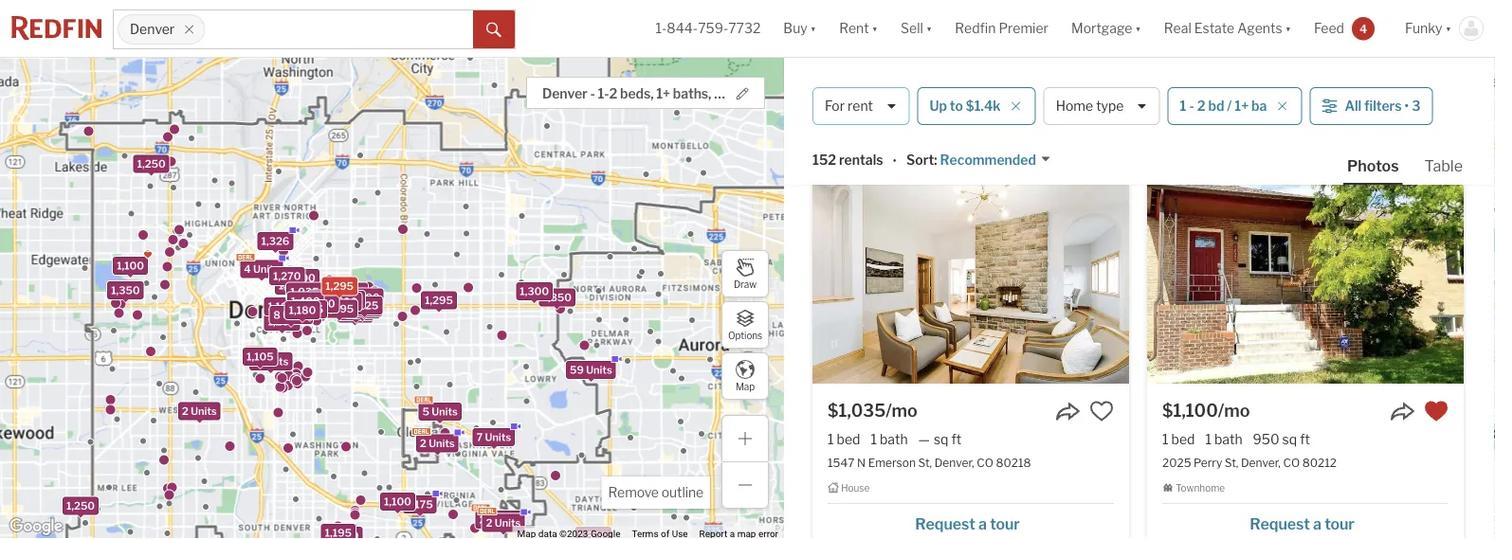 Task type: describe. For each thing, give the bounding box(es) containing it.
2025
[[1163, 456, 1192, 470]]

1,315
[[311, 294, 338, 306]]

1- inside button
[[598, 86, 609, 102]]

baths,
[[673, 86, 712, 102]]

1 horizontal spatial 1,300
[[520, 285, 549, 298]]

for rent
[[825, 98, 873, 114]]

2 st, from the left
[[1225, 456, 1239, 470]]

home
[[1056, 98, 1094, 114]]

1,265 down 1,290
[[342, 305, 370, 318]]

18th for 321
[[1194, 44, 1218, 57]]

to
[[950, 98, 963, 114]]

options
[[728, 330, 763, 342]]

1 bed up 321
[[1163, 19, 1195, 35]]

sort :
[[907, 152, 937, 168]]

rent ▾
[[839, 20, 878, 36]]

bed up 321
[[1172, 19, 1195, 35]]

<$1.4k
[[714, 86, 758, 102]]

co for 1547 n emerson st, denver, co 80218
[[977, 456, 994, 470]]

1 horizontal spatial rent
[[1047, 76, 1095, 102]]

152 rentals •
[[813, 152, 897, 169]]

1 st, from the left
[[918, 456, 932, 470]]

1 left sell
[[871, 19, 877, 35]]

co for 321 e 18th ave, denver, co 80203
[[1288, 44, 1305, 57]]

home type button
[[1044, 87, 1160, 125]]

all filters • 3
[[1345, 98, 1421, 114]]

(888) 244-6696 link
[[1299, 96, 1449, 128]]

sort
[[907, 152, 934, 168]]

remove denver image
[[183, 24, 195, 35]]

bd
[[1209, 98, 1225, 114]]

denver - 1-2 beds, 1+ baths, <$1.4k button
[[526, 77, 765, 109]]

2025 perry st, denver, co 80212
[[1163, 456, 1337, 470]]

funky ▾
[[1405, 20, 1452, 36]]

1 - 2 bd / 1+ ba
[[1180, 98, 1267, 114]]

80218
[[996, 456, 1031, 470]]

bed up '1547'
[[837, 431, 861, 448]]

buy
[[784, 20, 808, 36]]

1-844-759-7732 link
[[656, 20, 761, 36]]

up to $1.4k button
[[917, 87, 1036, 125]]

e for 736
[[852, 44, 859, 57]]

1,175
[[407, 499, 433, 511]]

map region
[[0, 0, 887, 540]]

1,295 up 1,315 at the bottom left
[[326, 280, 354, 293]]

2 — sq ft from the top
[[919, 431, 962, 448]]

real estate agents ▾
[[1164, 20, 1292, 36]]

denver for denver
[[130, 21, 175, 37]]

(888) 244-6696
[[1318, 104, 1438, 123]]

759-
[[698, 20, 729, 36]]

0 vertical spatial 4
[[1360, 22, 1368, 35]]

redfin premier button
[[944, 0, 1060, 57]]

denver, down 950
[[1241, 456, 1281, 470]]

for
[[1014, 76, 1043, 102]]

▾ for buy ▾
[[811, 20, 817, 36]]

rent inside dropdown button
[[839, 20, 869, 36]]

1 horizontal spatial 1,100
[[384, 496, 411, 508]]

request down apartments
[[915, 102, 976, 121]]

mortgage ▾ button
[[1072, 0, 1142, 57]]

denver apartments for rent
[[813, 76, 1095, 102]]

18th for 736
[[862, 44, 886, 57]]

n
[[857, 456, 866, 470]]

denver - 1-2 beds, 1+ baths, <$1.4k
[[542, 86, 758, 102]]

remove outline
[[608, 485, 704, 501]]

1 — from the top
[[919, 19, 930, 35]]

sell ▾ button
[[901, 0, 933, 57]]

mortgage ▾
[[1072, 20, 1142, 36]]

80212
[[1303, 456, 1337, 470]]

all
[[1345, 98, 1362, 114]]

59
[[570, 364, 584, 377]]

sell
[[901, 20, 924, 36]]

request down "1547 n emerson st, denver, co 80218" on the right bottom
[[915, 515, 976, 533]]

$1,100
[[1163, 400, 1218, 421]]

photo of 1547 n emerson st, denver, co 80218 image
[[813, 151, 1129, 384]]

7
[[477, 432, 483, 444]]

$1,100 /mo
[[1163, 400, 1250, 421]]

draw button
[[722, 250, 769, 298]]

co for 736 e 18th ave, denver, co 80203
[[955, 44, 972, 57]]

request down the 2025 perry st, denver, co 80212
[[1250, 515, 1310, 533]]

mortgage
[[1072, 20, 1133, 36]]

244-
[[1361, 104, 1397, 123]]

1-844-759-7732
[[656, 20, 761, 36]]

map button
[[722, 353, 769, 400]]

ave, for 736
[[888, 44, 911, 57]]

• for filters
[[1405, 98, 1409, 114]]

recommended
[[940, 152, 1037, 168]]

filters
[[1365, 98, 1402, 114]]

8
[[274, 309, 281, 322]]

real estate agents ▾ button
[[1153, 0, 1303, 57]]

beds,
[[620, 86, 654, 102]]

agents
[[1238, 20, 1283, 36]]

tour right / at the right of the page
[[1250, 104, 1279, 123]]

1 horizontal spatial 2 units
[[420, 438, 455, 450]]

$1.4k
[[966, 98, 1001, 114]]

/
[[1227, 98, 1232, 114]]

buy ▾ button
[[784, 0, 817, 57]]

- for denver
[[590, 86, 595, 102]]

- for 1
[[1190, 98, 1195, 114]]

23
[[479, 514, 493, 527]]

23 units
[[479, 514, 521, 527]]

1 down $1,035 /mo
[[871, 431, 877, 448]]

1,290
[[351, 292, 380, 304]]

0 horizontal spatial 1,300
[[286, 272, 316, 284]]

table button
[[1421, 156, 1467, 183]]

1547
[[828, 456, 855, 470]]

1,325
[[351, 300, 379, 312]]

3
[[1412, 98, 1421, 114]]

80203 for 321 e 18th ave, denver, co 80203
[[1307, 44, 1344, 57]]

• for rentals
[[893, 153, 897, 169]]

$1,035
[[828, 400, 886, 421]]

denver for denver apartments for rent
[[813, 76, 885, 102]]

1,035
[[290, 286, 319, 298]]

map
[[736, 381, 755, 393]]

2 horizontal spatial 2 units
[[486, 517, 521, 530]]

bed up 2025
[[1172, 431, 1195, 448]]

7 units
[[477, 432, 511, 444]]

1,195
[[325, 527, 352, 539]]

apartments
[[889, 76, 1010, 102]]

1,326
[[261, 235, 290, 247]]

5 ▾ from the left
[[1286, 20, 1292, 36]]

up
[[930, 98, 947, 114]]

ft left feed
[[1300, 19, 1310, 35]]

▾ for rent ▾
[[872, 20, 878, 36]]

/mo for $1,035
[[886, 400, 918, 421]]

denver, for 321 e 18th ave, denver, co 80203
[[1246, 44, 1285, 57]]

1 up '1547'
[[828, 431, 834, 448]]

home type
[[1056, 98, 1124, 114]]



Task type: locate. For each thing, give the bounding box(es) containing it.
7732
[[729, 20, 761, 36]]

0 vertical spatial 2 units
[[182, 405, 217, 418]]

tour down "80218"
[[990, 515, 1020, 533]]

•
[[1405, 98, 1409, 114], [893, 153, 897, 169]]

0 horizontal spatial 80203
[[974, 44, 1012, 57]]

1 vertical spatial 2 units
[[420, 438, 455, 450]]

2 favorite button image from the left
[[1424, 399, 1449, 424]]

1 inside "button"
[[1180, 98, 1187, 114]]

1 bed up 736
[[828, 19, 861, 35]]

denver, for 1547 n emerson st, denver, co 80218
[[935, 456, 975, 470]]

/mo for $1,100
[[1218, 400, 1250, 421]]

favorite button checkbox for $1,100 /mo
[[1424, 399, 1449, 424]]

sq right 950
[[1283, 431, 1297, 448]]

rent
[[839, 20, 869, 36], [1047, 76, 1095, 102]]

1 vertical spatial rent
[[1047, 76, 1095, 102]]

1 vertical spatial 4 units
[[253, 356, 289, 368]]

0 vertical spatial 1,100
[[117, 260, 144, 272]]

favorite button image for $1,035 /mo
[[1090, 399, 1114, 424]]

1,295 down 1,290
[[341, 308, 369, 320]]

▾ left sell
[[872, 20, 878, 36]]

1,265 right '1,155'
[[348, 303, 377, 316]]

1 horizontal spatial denver
[[542, 86, 588, 102]]

6 ▾ from the left
[[1446, 20, 1452, 36]]

denver, for 736 e 18th ave, denver, co 80203
[[913, 44, 953, 57]]

favorite button checkbox
[[1090, 399, 1114, 424], [1424, 399, 1449, 424]]

ft
[[952, 19, 962, 35], [1300, 19, 1310, 35], [952, 431, 962, 448], [1300, 431, 1311, 448]]

/mo up the 2025 perry st, denver, co 80212
[[1218, 400, 1250, 421]]

co down 455 sq ft
[[1288, 44, 1305, 57]]

1+ right / at the right of the page
[[1235, 98, 1249, 114]]

ave, for 321
[[1220, 44, 1243, 57]]

tour down 80212
[[1325, 515, 1355, 533]]

sq right 455
[[1282, 19, 1297, 35]]

950 sq ft
[[1253, 431, 1311, 448]]

e right 321
[[1185, 44, 1192, 57]]

denver inside denver - 1-2 beds, 1+ baths, <$1.4k button
[[542, 86, 588, 102]]

a down 80212
[[1314, 515, 1322, 533]]

4 units down 1,285
[[253, 356, 289, 368]]

request a tour button
[[828, 96, 1114, 124], [1163, 98, 1299, 126], [828, 508, 1114, 537], [1163, 508, 1449, 537]]

▾ for mortgage ▾
[[1136, 20, 1142, 36]]

1 horizontal spatial •
[[1405, 98, 1409, 114]]

redfin premier
[[955, 20, 1049, 36]]

sq right 'sell ▾' in the right top of the page
[[934, 19, 949, 35]]

buy ▾ button
[[772, 0, 828, 57]]

2 vertical spatial 2 units
[[486, 517, 521, 530]]

0 vertical spatial •
[[1405, 98, 1409, 114]]

0 vertical spatial rent
[[839, 20, 869, 36]]

ave, down real estate agents ▾
[[1220, 44, 1243, 57]]

co
[[955, 44, 972, 57], [1288, 44, 1305, 57], [977, 456, 994, 470], [1284, 456, 1300, 470]]

1,270
[[273, 270, 301, 283]]

denver left beds,
[[542, 86, 588, 102]]

455
[[1253, 19, 1279, 35]]

st,
[[918, 456, 932, 470], [1225, 456, 1239, 470]]

real
[[1164, 20, 1192, 36]]

/mo up emerson
[[886, 400, 918, 421]]

6696
[[1397, 104, 1438, 123]]

recommended button
[[937, 151, 1052, 169]]

1+ right beds,
[[656, 86, 670, 102]]

▾ for funky ▾
[[1446, 20, 1452, 36]]

0 horizontal spatial 2 units
[[182, 405, 217, 418]]

e right 736
[[852, 44, 859, 57]]

1 vertical spatial —
[[919, 431, 930, 448]]

e
[[852, 44, 859, 57], [1185, 44, 1192, 57]]

736 e 18th ave, denver, co 80203
[[828, 44, 1012, 57]]

outline
[[662, 485, 704, 501]]

1 horizontal spatial 1-
[[656, 20, 667, 36]]

0 vertical spatial — sq ft
[[919, 19, 962, 35]]

for
[[825, 98, 845, 114]]

google image
[[5, 515, 67, 540]]

▾ right sell
[[926, 20, 933, 36]]

1+ for beds,
[[656, 86, 670, 102]]

1 horizontal spatial favorite button image
[[1424, 399, 1449, 424]]

▾ right 455
[[1286, 20, 1292, 36]]

denver
[[130, 21, 175, 37], [813, 76, 885, 102], [542, 86, 588, 102]]

st, right emerson
[[918, 456, 932, 470]]

1 ave, from the left
[[888, 44, 911, 57]]

a down "1547 n emerson st, denver, co 80218" on the right bottom
[[979, 515, 987, 533]]

1,150
[[308, 298, 335, 310]]

4
[[1360, 22, 1368, 35], [244, 263, 251, 276], [253, 356, 260, 368]]

0 horizontal spatial 18th
[[862, 44, 886, 57]]

0 horizontal spatial ave,
[[888, 44, 911, 57]]

denver, down agents
[[1246, 44, 1285, 57]]

18th down rent ▾
[[862, 44, 886, 57]]

rent ▾ button
[[839, 0, 878, 57]]

5 units
[[423, 406, 458, 418]]

mortgage ▾ button
[[1060, 0, 1153, 57]]

st, right perry
[[1225, 456, 1239, 470]]

house
[[841, 483, 870, 494]]

rent up 736
[[839, 20, 869, 36]]

1+ for /
[[1235, 98, 1249, 114]]

sell ▾
[[901, 20, 933, 36]]

1 vertical spatial 4
[[244, 263, 251, 276]]

1,155
[[312, 301, 338, 314]]

tour down for at the right top of the page
[[990, 102, 1020, 121]]

photo of 2025 perry st, denver, co 80212 image
[[1147, 151, 1464, 384]]

remove 1 - 2 bd / 1+ ba image
[[1277, 101, 1288, 112]]

rent
[[848, 98, 873, 114]]

0 horizontal spatial denver
[[130, 21, 175, 37]]

0 horizontal spatial •
[[893, 153, 897, 169]]

152
[[813, 152, 837, 168]]

0 horizontal spatial 1-
[[598, 86, 609, 102]]

denver, left "80218"
[[935, 456, 975, 470]]

1,295 right '1,155'
[[351, 302, 379, 314]]

favorite button image for $1,100 /mo
[[1424, 399, 1449, 424]]

1,285
[[268, 316, 296, 328]]

1+ inside button
[[656, 86, 670, 102]]

80203 for 736 e 18th ave, denver, co 80203
[[974, 44, 1012, 57]]

1 favorite button image from the left
[[1090, 399, 1114, 424]]

1 80203 from the left
[[974, 44, 1012, 57]]

rentals
[[839, 152, 883, 168]]

2 horizontal spatial denver
[[813, 76, 885, 102]]

ave,
[[888, 44, 911, 57], [1220, 44, 1243, 57]]

for rent button
[[813, 87, 910, 125]]

—
[[919, 19, 930, 35], [919, 431, 930, 448]]

options button
[[722, 302, 769, 349]]

$1,035 /mo
[[828, 400, 918, 421]]

funky
[[1405, 20, 1443, 36]]

0 horizontal spatial favorite button checkbox
[[1090, 399, 1114, 424]]

1 /mo from the left
[[886, 400, 918, 421]]

0 horizontal spatial st,
[[918, 456, 932, 470]]

emerson
[[868, 456, 916, 470]]

1 e from the left
[[852, 44, 859, 57]]

2 inside button
[[609, 86, 618, 102]]

denver down 736
[[813, 76, 885, 102]]

1- left 759-
[[656, 20, 667, 36]]

▾ right mortgage
[[1136, 20, 1142, 36]]

1 bed up '1547'
[[828, 431, 861, 448]]

sq up "1547 n emerson st, denver, co 80218" on the right bottom
[[934, 431, 949, 448]]

1,125
[[297, 303, 323, 316]]

• inside 152 rentals •
[[893, 153, 897, 169]]

— up "1547 n emerson st, denver, co 80218" on the right bottom
[[919, 431, 930, 448]]

remove
[[608, 485, 659, 501]]

1 bed
[[828, 19, 861, 35], [1163, 19, 1195, 35], [828, 431, 861, 448], [1163, 431, 1195, 448]]

1,400
[[279, 280, 308, 292], [332, 294, 361, 306], [291, 295, 320, 308], [328, 296, 358, 308]]

▾ right buy
[[811, 20, 817, 36]]

photos button
[[1344, 156, 1421, 185]]

2 18th from the left
[[1194, 44, 1218, 57]]

0 horizontal spatial 1+
[[656, 86, 670, 102]]

1 — sq ft from the top
[[919, 19, 962, 35]]

denver, down 'sell ▾' in the right top of the page
[[913, 44, 953, 57]]

denver for denver - 1-2 beds, 1+ baths, <$1.4k
[[542, 86, 588, 102]]

1 horizontal spatial ave,
[[1220, 44, 1243, 57]]

1 vertical spatial •
[[893, 153, 897, 169]]

request left ba
[[1175, 104, 1235, 123]]

1,163
[[268, 301, 295, 313]]

0 vertical spatial 1-
[[656, 20, 667, 36]]

2 favorite button checkbox from the left
[[1424, 399, 1449, 424]]

2 inside "button"
[[1197, 98, 1206, 114]]

2 — from the top
[[919, 431, 930, 448]]

ave, down sell
[[888, 44, 911, 57]]

0 horizontal spatial e
[[852, 44, 859, 57]]

1 right 'real'
[[1206, 19, 1212, 35]]

18th down estate
[[1194, 44, 1218, 57]]

0 horizontal spatial /mo
[[886, 400, 918, 421]]

- left bd on the top right of the page
[[1190, 98, 1195, 114]]

1-
[[656, 20, 667, 36], [598, 86, 609, 102]]

2 80203 from the left
[[1307, 44, 1344, 57]]

321 e 18th ave, denver, co 80203
[[1163, 44, 1344, 57]]

1,295 right 1,290
[[425, 294, 453, 307]]

2 ▾ from the left
[[872, 20, 878, 36]]

1 up 736
[[828, 19, 834, 35]]

co left "80218"
[[977, 456, 994, 470]]

0 horizontal spatial favorite button image
[[1090, 399, 1114, 424]]

1 horizontal spatial -
[[1190, 98, 1195, 114]]

bed up 736
[[837, 19, 861, 35]]

sq
[[934, 19, 949, 35], [1282, 19, 1297, 35], [934, 431, 949, 448], [1283, 431, 1297, 448]]

remove up to $1.4k image
[[1011, 101, 1022, 112]]

favorite button image
[[1090, 399, 1114, 424], [1424, 399, 1449, 424]]

co down 950 sq ft on the right bottom of the page
[[1284, 456, 1300, 470]]

— sq ft up "1547 n emerson st, denver, co 80218" on the right bottom
[[919, 431, 962, 448]]

a right / at the right of the page
[[1238, 104, 1246, 123]]

e for 321
[[1185, 44, 1192, 57]]

:
[[934, 152, 937, 168]]

5
[[423, 406, 430, 418]]

1 bed up 2025
[[1163, 431, 1195, 448]]

1 ▾ from the left
[[811, 20, 817, 36]]

0 horizontal spatial -
[[590, 86, 595, 102]]

455 sq ft
[[1253, 19, 1310, 35]]

buy ▾
[[784, 20, 817, 36]]

18th
[[862, 44, 886, 57], [1194, 44, 1218, 57]]

▾ right funky
[[1446, 20, 1452, 36]]

1 vertical spatial 1-
[[598, 86, 609, 102]]

4 ▾ from the left
[[1136, 20, 1142, 36]]

tour
[[990, 102, 1020, 121], [1250, 104, 1279, 123], [990, 515, 1020, 533], [1325, 515, 1355, 533]]

0 horizontal spatial 4
[[244, 263, 251, 276]]

1+ inside "button"
[[1235, 98, 1249, 114]]

0 horizontal spatial 1,100
[[117, 260, 144, 272]]

co down "redfin"
[[955, 44, 972, 57]]

4 units down 1,326
[[244, 263, 279, 276]]

1,180
[[289, 304, 316, 317]]

favorite button checkbox for $1,035 /mo
[[1090, 399, 1114, 424]]

1,265
[[348, 303, 377, 316], [342, 305, 370, 318]]

80203 down redfin premier
[[974, 44, 1012, 57]]

2 e from the left
[[1185, 44, 1192, 57]]

1 vertical spatial 1,300
[[520, 285, 549, 298]]

1 vertical spatial 1,100
[[384, 496, 411, 508]]

1 horizontal spatial st,
[[1225, 456, 1239, 470]]

feed
[[1314, 20, 1345, 36]]

-
[[590, 86, 595, 102], [1190, 98, 1195, 114]]

1 - 2 bd / 1+ ba button
[[1168, 87, 1302, 125]]

townhome
[[1176, 483, 1225, 494]]

ft up 80212
[[1300, 431, 1311, 448]]

1 up 2025
[[1163, 431, 1169, 448]]

1 horizontal spatial 80203
[[1307, 44, 1344, 57]]

736
[[828, 44, 850, 57]]

None search field
[[205, 10, 473, 48]]

844-
[[667, 20, 698, 36]]

0 horizontal spatial rent
[[839, 20, 869, 36]]

1 up perry
[[1206, 431, 1212, 448]]

1 up 321
[[1163, 19, 1169, 35]]

ft right 'sell ▾' in the right top of the page
[[952, 19, 962, 35]]

2 /mo from the left
[[1218, 400, 1250, 421]]

premier
[[999, 20, 1049, 36]]

1 horizontal spatial 18th
[[1194, 44, 1218, 57]]

bath
[[880, 19, 908, 35], [1215, 19, 1243, 35], [880, 431, 908, 448], [1215, 431, 1243, 448]]

• left the 3
[[1405, 98, 1409, 114]]

1 favorite button checkbox from the left
[[1090, 399, 1114, 424]]

- inside 1 - 2 bd / 1+ ba "button"
[[1190, 98, 1195, 114]]

1 vertical spatial — sq ft
[[919, 431, 962, 448]]

2 ave, from the left
[[1220, 44, 1243, 57]]

1 horizontal spatial /mo
[[1218, 400, 1250, 421]]

up to $1.4k
[[930, 98, 1001, 114]]

1 horizontal spatial 4
[[253, 356, 260, 368]]

1 horizontal spatial favorite button checkbox
[[1424, 399, 1449, 424]]

a right to
[[979, 102, 987, 121]]

2 vertical spatial 4
[[253, 356, 260, 368]]

1 18th from the left
[[862, 44, 886, 57]]

1 horizontal spatial e
[[1185, 44, 1192, 57]]

/mo
[[886, 400, 918, 421], [1218, 400, 1250, 421]]

2 horizontal spatial 4
[[1360, 22, 1368, 35]]

80203 down feed
[[1307, 44, 1344, 57]]

• inside the all filters • 3 button
[[1405, 98, 1409, 114]]

▾ for sell ▾
[[926, 20, 933, 36]]

1547 n emerson st, denver, co 80218
[[828, 456, 1031, 470]]

denver left remove denver image
[[130, 21, 175, 37]]

- left beds,
[[590, 86, 595, 102]]

1,250
[[137, 158, 166, 170], [336, 286, 364, 298], [337, 302, 366, 314], [66, 500, 95, 513]]

- inside denver - 1-2 beds, 1+ baths, <$1.4k button
[[590, 86, 595, 102]]

rent left type
[[1047, 76, 1095, 102]]

— sq ft up the 736 e 18th ave, denver, co 80203
[[919, 19, 962, 35]]

• left sort
[[893, 153, 897, 169]]

1- left beds,
[[598, 86, 609, 102]]

0 vertical spatial 4 units
[[244, 263, 279, 276]]

2 units
[[182, 405, 217, 418], [420, 438, 455, 450], [486, 517, 521, 530]]

0 vertical spatial —
[[919, 19, 930, 35]]

1 left bd on the top right of the page
[[1180, 98, 1187, 114]]

— up the 736 e 18th ave, denver, co 80203
[[919, 19, 930, 35]]

ft up "1547 n emerson st, denver, co 80218" on the right bottom
[[952, 431, 962, 448]]

1,105
[[247, 351, 274, 363]]

8 units
[[274, 309, 309, 322]]

3 ▾ from the left
[[926, 20, 933, 36]]

submit search image
[[486, 23, 502, 38]]

1 horizontal spatial 1+
[[1235, 98, 1249, 114]]

0 vertical spatial 1,300
[[286, 272, 316, 284]]

59 units
[[570, 364, 612, 377]]



Task type: vqa. For each thing, say whether or not it's contained in the screenshot.
Sell ▾
yes



